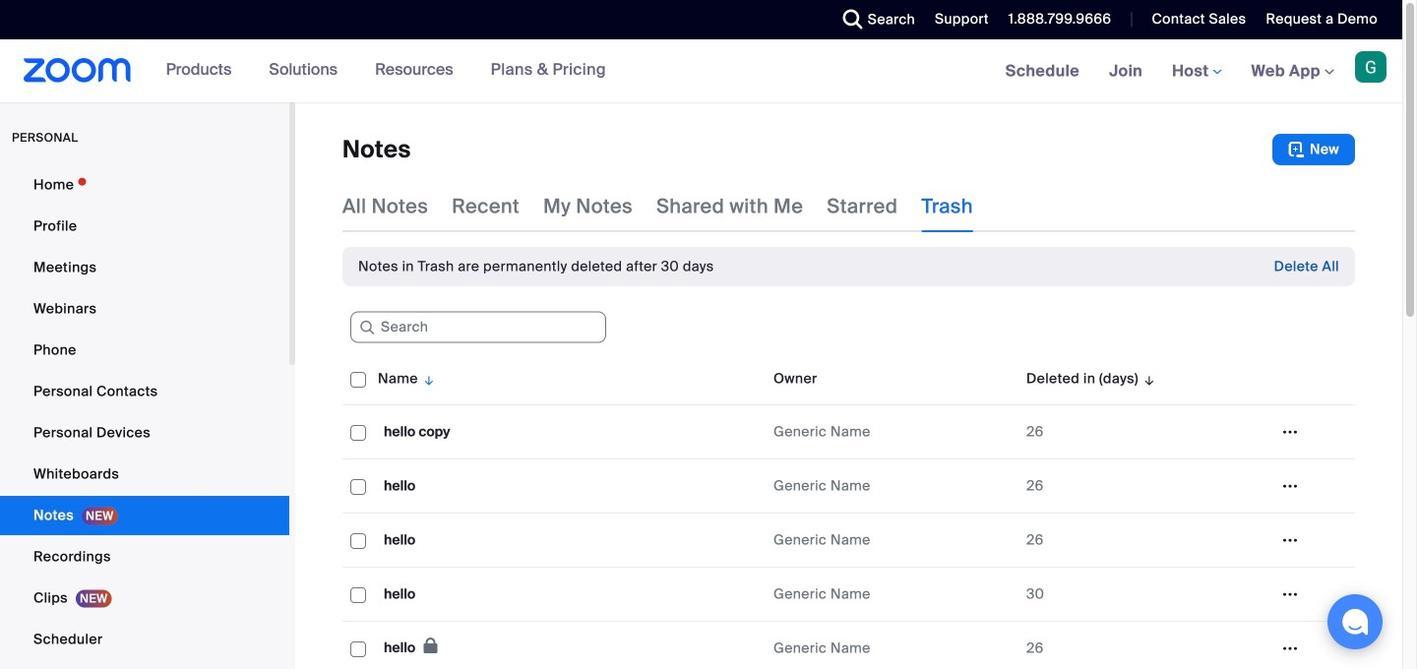 Task type: describe. For each thing, give the bounding box(es) containing it.
2 more options for hello image from the top
[[1275, 532, 1306, 549]]

more options for hello image
[[1275, 640, 1306, 658]]

personal menu menu
[[0, 165, 289, 669]]

zoom logo image
[[24, 58, 132, 83]]

Search text field
[[350, 312, 606, 343]]



Task type: locate. For each thing, give the bounding box(es) containing it.
banner
[[0, 39, 1403, 104]]

open chat image
[[1342, 608, 1369, 636]]

profile picture image
[[1355, 51, 1387, 83]]

meetings navigation
[[991, 39, 1403, 104]]

arrow down image
[[418, 367, 436, 391], [1139, 367, 1157, 391]]

alert
[[358, 257, 714, 277]]

0 vertical spatial more options for hello image
[[1275, 477, 1306, 495]]

more options for hello copy image
[[1275, 423, 1306, 441]]

1 horizontal spatial arrow down image
[[1139, 367, 1157, 391]]

3 more options for hello image from the top
[[1275, 586, 1306, 603]]

application
[[343, 353, 1370, 669]]

1 more options for hello image from the top
[[1275, 477, 1306, 495]]

product information navigation
[[151, 39, 621, 102]]

more options for hello image
[[1275, 477, 1306, 495], [1275, 532, 1306, 549], [1275, 586, 1306, 603]]

1 vertical spatial more options for hello image
[[1275, 532, 1306, 549]]

tabs of all notes page tab list
[[343, 181, 973, 232]]

2 vertical spatial more options for hello image
[[1275, 586, 1306, 603]]

2 arrow down image from the left
[[1139, 367, 1157, 391]]

1 arrow down image from the left
[[418, 367, 436, 391]]

0 horizontal spatial arrow down image
[[418, 367, 436, 391]]



Task type: vqa. For each thing, say whether or not it's contained in the screenshot.
More options for hello copy icon
yes



